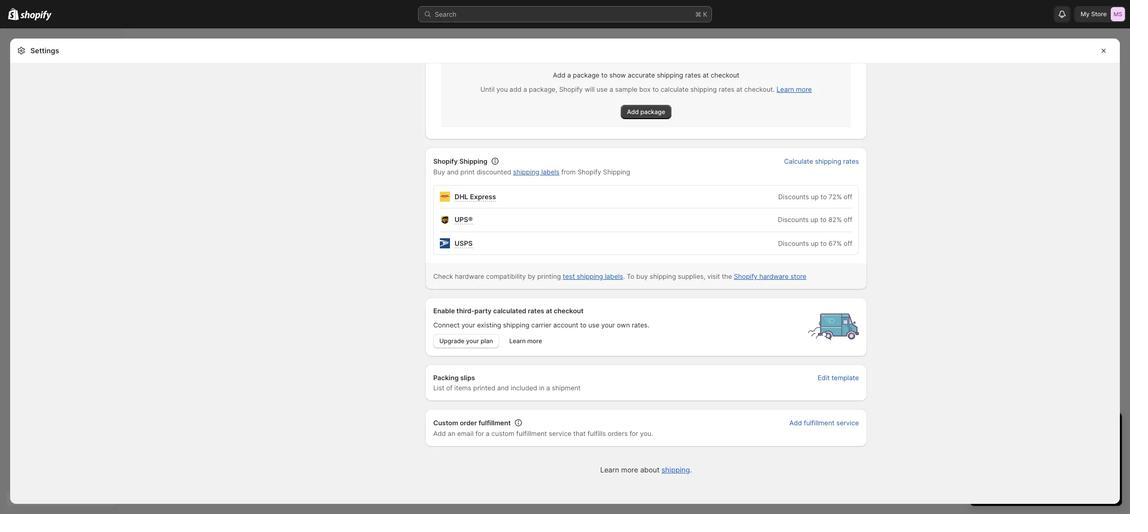 Task type: vqa. For each thing, say whether or not it's contained in the screenshot.
Transfers
no



Task type: locate. For each thing, give the bounding box(es) containing it.
1 horizontal spatial more
[[622, 466, 639, 474]]

up for 67%
[[811, 239, 819, 248]]

1 horizontal spatial .
[[690, 466, 692, 474]]

your for existing
[[462, 321, 475, 329]]

0 horizontal spatial fulfillment
[[479, 419, 511, 427]]

up left 82%
[[811, 215, 819, 223]]

account
[[554, 321, 579, 329]]

2 for from the left
[[630, 430, 639, 438]]

and right printed
[[497, 384, 509, 392]]

0 vertical spatial discounts
[[779, 192, 809, 201]]

labels
[[542, 168, 560, 176], [605, 272, 623, 280]]

0 horizontal spatial more
[[528, 337, 542, 345]]

1 horizontal spatial shipping
[[603, 168, 631, 176]]

a
[[568, 71, 571, 79], [524, 85, 527, 93], [610, 85, 614, 93], [547, 384, 550, 392], [486, 430, 490, 438]]

until
[[481, 85, 495, 93]]

learn more about shipping .
[[601, 466, 692, 474]]

0 vertical spatial use
[[597, 85, 608, 93]]

calculate
[[661, 85, 689, 93]]

0 horizontal spatial at
[[546, 307, 552, 315]]

learn more
[[510, 337, 542, 345]]

1 vertical spatial off
[[844, 215, 853, 223]]

shipping right test at bottom
[[577, 272, 603, 280]]

shopify left will
[[559, 85, 583, 93]]

your inside upgrade your plan link
[[466, 337, 479, 345]]

learn right checkout.
[[777, 85, 795, 93]]

in
[[539, 384, 545, 392]]

0 horizontal spatial checkout
[[554, 307, 584, 315]]

use
[[597, 85, 608, 93], [589, 321, 600, 329]]

1 horizontal spatial package
[[641, 108, 666, 115]]

add
[[553, 71, 566, 79], [627, 108, 639, 115], [790, 419, 802, 427], [434, 430, 446, 438]]

add package
[[627, 108, 666, 115]]

settings dialog
[[10, 0, 1121, 504]]

ups®
[[455, 215, 473, 223]]

package down until you add a package, shopify will use a sample box to calculate shipping rates at checkout. learn more
[[641, 108, 666, 115]]

for left you.
[[630, 430, 639, 438]]

add inside button
[[790, 419, 802, 427]]

1 vertical spatial use
[[589, 321, 600, 329]]

1 discounts from the top
[[779, 192, 809, 201]]

use for a
[[597, 85, 608, 93]]

.
[[623, 272, 625, 280], [690, 466, 692, 474]]

hardware
[[455, 272, 484, 280], [760, 272, 789, 280]]

3 off from the top
[[844, 239, 853, 248]]

discounts down discounts up to 82% off
[[779, 239, 809, 248]]

0 horizontal spatial hardware
[[455, 272, 484, 280]]

to
[[627, 272, 635, 280]]

1 vertical spatial more
[[528, 337, 542, 345]]

shopify image
[[8, 8, 19, 20], [20, 11, 52, 21]]

2 vertical spatial discounts
[[779, 239, 809, 248]]

carrier
[[532, 321, 552, 329]]

. left 'to'
[[623, 272, 625, 280]]

to left 72%
[[821, 192, 827, 201]]

discounts down discounts up to 72% off
[[778, 215, 809, 223]]

0 horizontal spatial for
[[476, 430, 484, 438]]

2 vertical spatial off
[[844, 239, 853, 248]]

off for discounts up to 67% off
[[844, 239, 853, 248]]

k
[[704, 10, 708, 18]]

fulfillment up custom on the left bottom of the page
[[479, 419, 511, 427]]

shipping right calculate
[[691, 85, 717, 93]]

0 vertical spatial up
[[811, 192, 819, 201]]

learn down connect your existing shipping carrier account to use your own rates. at the bottom
[[510, 337, 526, 345]]

3 discounts from the top
[[779, 239, 809, 248]]

order
[[460, 419, 477, 427]]

1 vertical spatial and
[[497, 384, 509, 392]]

0 horizontal spatial learn
[[510, 337, 526, 345]]

service down template
[[837, 419, 859, 427]]

of
[[446, 384, 453, 392]]

your left plan
[[466, 337, 479, 345]]

off right 82%
[[844, 215, 853, 223]]

box
[[640, 85, 651, 93]]

at
[[703, 71, 709, 79], [737, 85, 743, 93], [546, 307, 552, 315]]

0 vertical spatial service
[[837, 419, 859, 427]]

to
[[602, 71, 608, 79], [653, 85, 659, 93], [821, 192, 827, 201], [821, 215, 827, 223], [821, 239, 827, 248], [581, 321, 587, 329]]

shipping up the print
[[460, 157, 488, 165]]

learn more link down connect your existing shipping carrier account to use your own rates. at the bottom
[[503, 334, 549, 348]]

rates up connect your existing shipping carrier account to use your own rates. at the bottom
[[528, 307, 545, 315]]

more left 'about'
[[622, 466, 639, 474]]

upgrade your plan link
[[434, 334, 499, 348]]

your
[[462, 321, 475, 329], [602, 321, 615, 329], [466, 337, 479, 345]]

package,
[[529, 85, 558, 93]]

enable third-party calculated rates at checkout
[[434, 307, 584, 315]]

1 vertical spatial shipping
[[603, 168, 631, 176]]

2 horizontal spatial more
[[796, 85, 812, 93]]

discounts up to 82% off
[[778, 215, 853, 223]]

0 horizontal spatial labels
[[542, 168, 560, 176]]

off right 72%
[[844, 192, 853, 201]]

discounts for discounts up to 67% off
[[779, 239, 809, 248]]

compatibility
[[486, 272, 526, 280]]

labels left the from
[[542, 168, 560, 176]]

shipping right the from
[[603, 168, 631, 176]]

1 vertical spatial discounts
[[778, 215, 809, 223]]

off for discounts up to 72% off
[[844, 192, 853, 201]]

dhl express logo illustration image
[[440, 191, 450, 202]]

hardware right check
[[455, 272, 484, 280]]

learn down orders
[[601, 466, 620, 474]]

that
[[574, 430, 586, 438]]

shipping right calculate at the right top of page
[[815, 157, 842, 165]]

visit
[[708, 272, 720, 280]]

1 vertical spatial at
[[737, 85, 743, 93]]

1 vertical spatial labels
[[605, 272, 623, 280]]

0 horizontal spatial package
[[573, 71, 600, 79]]

custom
[[434, 419, 458, 427]]

2 vertical spatial more
[[622, 466, 639, 474]]

more down connect your existing shipping carrier account to use your own rates. at the bottom
[[528, 337, 542, 345]]

2 off from the top
[[844, 215, 853, 223]]

and down shopify shipping at the left top
[[447, 168, 459, 176]]

add
[[510, 85, 522, 93]]

checkout.
[[745, 85, 775, 93]]

up for 72%
[[811, 192, 819, 201]]

0 vertical spatial at
[[703, 71, 709, 79]]

to right the account
[[581, 321, 587, 329]]

plan
[[481, 337, 493, 345]]

fulfillment inside button
[[804, 419, 835, 427]]

discounts
[[779, 192, 809, 201], [778, 215, 809, 223], [779, 239, 809, 248]]

⌘
[[696, 10, 702, 18]]

buy
[[637, 272, 648, 280]]

1 vertical spatial up
[[811, 215, 819, 223]]

2 vertical spatial up
[[811, 239, 819, 248]]

to left 82%
[[821, 215, 827, 223]]

1 vertical spatial checkout
[[554, 307, 584, 315]]

0 horizontal spatial shipping
[[460, 157, 488, 165]]

up left the 67%
[[811, 239, 819, 248]]

printing
[[538, 272, 561, 280]]

your left own
[[602, 321, 615, 329]]

0 vertical spatial labels
[[542, 168, 560, 176]]

service
[[837, 419, 859, 427], [549, 430, 572, 438]]

a right in
[[547, 384, 550, 392]]

will
[[585, 85, 595, 93]]

checkout
[[711, 71, 740, 79], [554, 307, 584, 315]]

add for add an email for a custom fulfillment service that fulfills orders for you.
[[434, 430, 446, 438]]

custom order fulfillment
[[434, 419, 511, 427]]

2 discounts from the top
[[778, 215, 809, 223]]

shipping
[[657, 71, 684, 79], [691, 85, 717, 93], [815, 157, 842, 165], [513, 168, 540, 176], [577, 272, 603, 280], [650, 272, 676, 280], [503, 321, 530, 329], [662, 466, 690, 474]]

package up will
[[573, 71, 600, 79]]

to right box
[[653, 85, 659, 93]]

1 horizontal spatial learn more link
[[777, 85, 812, 93]]

up
[[811, 192, 819, 201], [811, 215, 819, 223], [811, 239, 819, 248]]

add an email for a custom fulfillment service that fulfills orders for you.
[[434, 430, 654, 438]]

calculate shipping rates link
[[778, 154, 866, 168]]

1 horizontal spatial learn
[[601, 466, 620, 474]]

1 horizontal spatial service
[[837, 419, 859, 427]]

more right checkout.
[[796, 85, 812, 93]]

service inside button
[[837, 419, 859, 427]]

fulfillment down edit
[[804, 419, 835, 427]]

rates up calculate
[[685, 71, 701, 79]]

learn more link
[[777, 85, 812, 93], [503, 334, 549, 348]]

learn for learn more
[[510, 337, 526, 345]]

1 off from the top
[[844, 192, 853, 201]]

add for add package
[[627, 108, 639, 115]]

0 vertical spatial and
[[447, 168, 459, 176]]

fulfillment right custom on the left bottom of the page
[[517, 430, 547, 438]]

off right the 67%
[[844, 239, 853, 248]]

store
[[1092, 10, 1107, 18]]

1 horizontal spatial hardware
[[760, 272, 789, 280]]

72%
[[829, 192, 842, 201]]

2 horizontal spatial fulfillment
[[804, 419, 835, 427]]

⌘ k
[[696, 10, 708, 18]]

dialog
[[1125, 39, 1131, 504]]

learn more link right checkout.
[[777, 85, 812, 93]]

1 horizontal spatial fulfillment
[[517, 430, 547, 438]]

included
[[511, 384, 538, 392]]

learn
[[777, 85, 795, 93], [510, 337, 526, 345], [601, 466, 620, 474]]

dhl express button
[[452, 192, 499, 202]]

0 vertical spatial shipping
[[460, 157, 488, 165]]

dhl express
[[455, 192, 496, 201]]

2 vertical spatial learn
[[601, 466, 620, 474]]

third-
[[457, 307, 475, 315]]

shipment
[[552, 384, 581, 392]]

1 horizontal spatial checkout
[[711, 71, 740, 79]]

shipping
[[460, 157, 488, 165], [603, 168, 631, 176]]

for
[[476, 430, 484, 438], [630, 430, 639, 438]]

use right will
[[597, 85, 608, 93]]

1 vertical spatial learn more link
[[503, 334, 549, 348]]

service left the that
[[549, 430, 572, 438]]

0 horizontal spatial .
[[623, 272, 625, 280]]

82%
[[829, 215, 842, 223]]

1 vertical spatial package
[[641, 108, 666, 115]]

for down "custom order fulfillment"
[[476, 430, 484, 438]]

hardware left store
[[760, 272, 789, 280]]

your down 'third-'
[[462, 321, 475, 329]]

0 horizontal spatial service
[[549, 430, 572, 438]]

1 vertical spatial learn
[[510, 337, 526, 345]]

labels left 'to'
[[605, 272, 623, 280]]

until you add a package, shopify will use a sample box to calculate shipping rates at checkout. learn more
[[481, 85, 812, 93]]

0 vertical spatial off
[[844, 192, 853, 201]]

to left show
[[602, 71, 608, 79]]

usps
[[455, 239, 473, 248]]

discounts up discounts up to 82% off
[[779, 192, 809, 201]]

use for your
[[589, 321, 600, 329]]

edit template link
[[812, 371, 866, 385]]

express
[[470, 192, 496, 201]]

1 horizontal spatial and
[[497, 384, 509, 392]]

existing
[[477, 321, 501, 329]]

0 vertical spatial learn
[[777, 85, 795, 93]]

add inside button
[[627, 108, 639, 115]]

2 vertical spatial at
[[546, 307, 552, 315]]

print
[[461, 168, 475, 176]]

. right 'about'
[[690, 466, 692, 474]]

up left 72%
[[811, 192, 819, 201]]

1 horizontal spatial for
[[630, 430, 639, 438]]

use right the account
[[589, 321, 600, 329]]

shopify right the
[[734, 272, 758, 280]]

my store image
[[1111, 7, 1126, 21]]



Task type: describe. For each thing, give the bounding box(es) containing it.
buy and print discounted shipping labels from shopify shipping
[[434, 168, 631, 176]]

0 vertical spatial .
[[623, 272, 625, 280]]

package inside button
[[641, 108, 666, 115]]

calculate
[[784, 157, 814, 165]]

email
[[457, 430, 474, 438]]

2 hardware from the left
[[760, 272, 789, 280]]

1 vertical spatial service
[[549, 430, 572, 438]]

discounts for discounts up to 82% off
[[778, 215, 809, 223]]

add package button
[[621, 105, 672, 119]]

2 horizontal spatial at
[[737, 85, 743, 93]]

rates up discounts up to 72% off
[[844, 157, 859, 165]]

dhl
[[455, 192, 469, 201]]

an
[[448, 430, 456, 438]]

you
[[497, 85, 508, 93]]

connect
[[434, 321, 460, 329]]

shipping right discounted
[[513, 168, 540, 176]]

test shipping labels button
[[563, 272, 623, 280]]

ups® logo illustration image
[[440, 214, 450, 226]]

settings
[[30, 46, 59, 55]]

calculated
[[493, 307, 527, 315]]

0 horizontal spatial shopify image
[[8, 8, 19, 20]]

up for 82%
[[811, 215, 819, 223]]

show
[[610, 71, 626, 79]]

search
[[435, 10, 457, 18]]

discounts for discounts up to 72% off
[[779, 192, 809, 201]]

your trial just started element
[[970, 439, 1123, 506]]

list of items printed and included in a shipment
[[434, 384, 581, 392]]

1 for from the left
[[476, 430, 484, 438]]

slips
[[461, 374, 475, 382]]

party
[[475, 307, 492, 315]]

learn for learn more about shipping .
[[601, 466, 620, 474]]

the
[[722, 272, 732, 280]]

test
[[563, 272, 575, 280]]

shipping down calculated
[[503, 321, 530, 329]]

0 vertical spatial package
[[573, 71, 600, 79]]

shipping up calculate
[[657, 71, 684, 79]]

supplies,
[[678, 272, 706, 280]]

packing slips
[[434, 374, 475, 382]]

usps button
[[452, 239, 475, 249]]

upgrade your plan
[[440, 337, 493, 345]]

1 vertical spatial .
[[690, 466, 692, 474]]

a right add
[[524, 85, 527, 93]]

0 vertical spatial learn more link
[[777, 85, 812, 93]]

shipping right buy
[[650, 272, 676, 280]]

rates.
[[632, 321, 650, 329]]

orders
[[608, 430, 628, 438]]

your for plan
[[466, 337, 479, 345]]

edit
[[818, 374, 830, 382]]

custom
[[492, 430, 515, 438]]

shipping inside calculate shipping rates link
[[815, 157, 842, 165]]

more for learn more
[[528, 337, 542, 345]]

add fulfillment service button
[[784, 416, 866, 430]]

connect your existing shipping carrier account to use your own rates.
[[434, 321, 650, 329]]

shipping labels link
[[513, 168, 560, 176]]

my store
[[1081, 10, 1107, 18]]

rates left checkout.
[[719, 85, 735, 93]]

own
[[617, 321, 630, 329]]

my
[[1081, 10, 1090, 18]]

67%
[[829, 239, 842, 248]]

more for learn more about shipping .
[[622, 466, 639, 474]]

a left show
[[568, 71, 571, 79]]

shipping right 'about'
[[662, 466, 690, 474]]

about
[[641, 466, 660, 474]]

sample
[[615, 85, 638, 93]]

shopify right the from
[[578, 168, 602, 176]]

upgrade
[[440, 337, 465, 345]]

buy
[[434, 168, 445, 176]]

off for discounts up to 82% off
[[844, 215, 853, 223]]

from
[[562, 168, 576, 176]]

0 vertical spatial checkout
[[711, 71, 740, 79]]

a left sample
[[610, 85, 614, 93]]

enable
[[434, 307, 455, 315]]

edit template
[[818, 374, 859, 382]]

0 horizontal spatial learn more link
[[503, 334, 549, 348]]

add for add fulfillment service
[[790, 419, 802, 427]]

discounts up to 67% off
[[779, 239, 853, 248]]

1 horizontal spatial at
[[703, 71, 709, 79]]

shipping link
[[662, 466, 690, 474]]

a left custom on the left bottom of the page
[[486, 430, 490, 438]]

shopify up buy
[[434, 157, 458, 165]]

fulfills
[[588, 430, 606, 438]]

2 horizontal spatial learn
[[777, 85, 795, 93]]

check hardware compatibility by printing test shipping labels . to buy shipping supplies, visit the shopify hardware store
[[434, 272, 807, 280]]

calculate shipping rates
[[784, 157, 859, 165]]

usps logo illustration image
[[440, 238, 450, 249]]

add for add a package to show accurate shipping rates at checkout
[[553, 71, 566, 79]]

accurate
[[628, 71, 655, 79]]

add fulfillment service
[[790, 419, 859, 427]]

list
[[434, 384, 445, 392]]

store
[[791, 272, 807, 280]]

you.
[[640, 430, 654, 438]]

to left the 67%
[[821, 239, 827, 248]]

discounted
[[477, 168, 512, 176]]

discounts up to 72% off
[[779, 192, 853, 201]]

ups® button
[[452, 215, 476, 224]]

shopify hardware store link
[[734, 272, 807, 280]]

packing
[[434, 374, 459, 382]]

template
[[832, 374, 859, 382]]

0 horizontal spatial and
[[447, 168, 459, 176]]

by
[[528, 272, 536, 280]]

0 vertical spatial more
[[796, 85, 812, 93]]

1 horizontal spatial shopify image
[[20, 11, 52, 21]]

items
[[455, 384, 472, 392]]

printed
[[473, 384, 496, 392]]

add a package to show accurate shipping rates at checkout
[[553, 71, 740, 79]]

1 hardware from the left
[[455, 272, 484, 280]]

shopify shipping
[[434, 157, 488, 165]]

check
[[434, 272, 453, 280]]

1 horizontal spatial labels
[[605, 272, 623, 280]]



